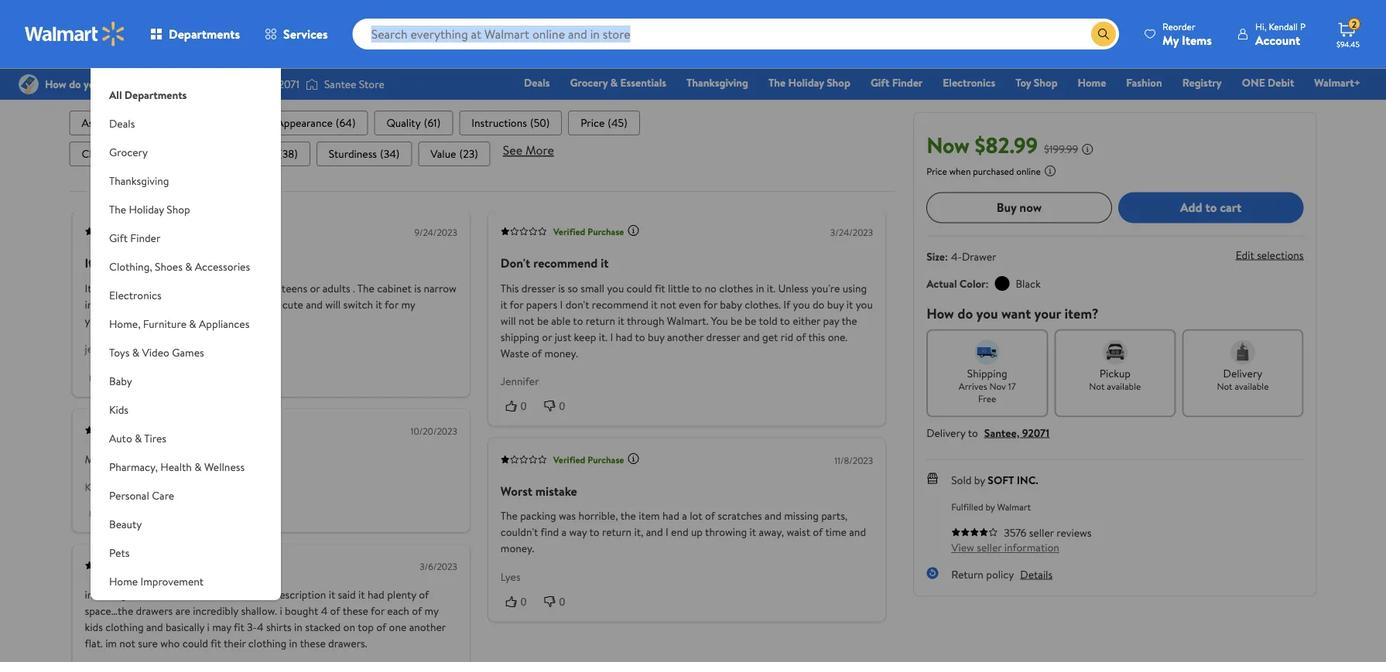 Task type: vqa. For each thing, say whether or not it's contained in the screenshot.


Task type: describe. For each thing, give the bounding box(es) containing it.
missing
[[785, 509, 819, 524]]

(45)
[[608, 115, 628, 130]]

not down the little at the top left of page
[[661, 297, 677, 312]]

& right toys
[[132, 345, 139, 360]]

shipping
[[968, 366, 1008, 381]]

the right thanksgiving link
[[769, 75, 786, 90]]

10/20/2023
[[411, 425, 458, 438]]

of right plenty
[[419, 587, 429, 602]]

hi,
[[1256, 20, 1267, 33]]

of down said
[[330, 604, 340, 619]]

in down bought
[[294, 620, 303, 635]]

no
[[705, 280, 717, 296]]

verified up 'mistake'
[[554, 453, 586, 466]]

thanksgiving for thanksgiving link
[[687, 75, 749, 90]]

0 horizontal spatial :
[[946, 249, 949, 264]]

gift for gift finder link
[[871, 75, 890, 90]]

policy
[[987, 567, 1015, 582]]

1 vertical spatial departments
[[125, 87, 187, 102]]

verified up the don't recommend it
[[554, 225, 586, 238]]

(38) button
[[245, 141, 310, 166]]

2 horizontal spatial shop
[[1034, 75, 1058, 90]]

of left time
[[813, 525, 823, 540]]

1 horizontal spatial i
[[280, 604, 282, 619]]

grocery button
[[91, 138, 281, 166]]

finder for gift finder link
[[893, 75, 923, 90]]

toy shop link
[[1009, 74, 1065, 91]]

2 be from the left
[[731, 313, 743, 328]]

0 horizontal spatial i
[[207, 620, 210, 635]]

instructions (50)
[[472, 115, 550, 130]]

and up away,
[[765, 509, 782, 524]]

clothing, shoes & accessories
[[109, 259, 250, 274]]

to inside the packing was horrible, the item had a lot of scratches and missing parts, couldn't find a way to return it, and i end up throwing it away, waist of time and money.
[[590, 525, 600, 540]]

more
[[526, 141, 554, 158]]

frequent
[[69, 77, 118, 94]]

holiday for the holiday shop dropdown button
[[129, 202, 164, 217]]

assembly
[[82, 115, 126, 130]]

0 vertical spatial these
[[343, 604, 369, 619]]

kids button
[[91, 396, 281, 424]]

1 is from the left
[[94, 280, 101, 296]]

11/8/2023
[[835, 454, 874, 467]]

list item containing quality
[[374, 110, 453, 135]]

edit selections button
[[1236, 247, 1304, 263]]

not down like
[[134, 297, 150, 312]]

1 vertical spatial buy
[[648, 329, 665, 344]]

teens
[[282, 280, 308, 296]]

purchase up horrible,
[[588, 453, 625, 466]]

not for delivery
[[1218, 380, 1233, 393]]

lot inside the "it is small for like a children's room not for teens or adults . the cabinet is narrow inside and not a lot of space for things. it's cute and will switch it for my youngest"
[[160, 297, 173, 312]]

buy now
[[997, 199, 1042, 216]]

$82.99
[[975, 130, 1038, 160]]

in inside this dresser is so small you could fit little to no clothes in it. unless you're using it for papers i don't recommend it not even for baby clothes. if you do buy it you will not be able to return it through walmart. you be be told to either pay the shipping or just keep it. i had to buy another dresser and get rid of this one. waste of money.
[[756, 280, 765, 296]]

seller for 3576
[[1030, 525, 1055, 540]]

shipping
[[501, 329, 540, 344]]

space...the
[[85, 604, 133, 619]]

inside
[[85, 297, 112, 312]]

0 horizontal spatial im
[[85, 587, 96, 602]]

packing
[[521, 509, 557, 524]]

verified purchase down the holiday shop dropdown button
[[137, 225, 208, 238]]

a down like
[[152, 297, 157, 312]]

departments inside dropdown button
[[169, 26, 240, 43]]

shop for the holiday shop dropdown button
[[167, 202, 190, 217]]

pickup not available
[[1090, 366, 1142, 393]]

and right cute
[[306, 297, 323, 312]]

kids
[[109, 402, 129, 417]]

see more button
[[503, 141, 554, 158]]

1 horizontal spatial :
[[986, 276, 989, 291]]

sure
[[138, 636, 158, 651]]

jennifer
[[85, 341, 121, 356]]

you right so
[[607, 280, 624, 296]]

2 vertical spatial fit
[[211, 636, 221, 651]]

legal information image
[[1045, 164, 1057, 177]]

1 vertical spatial these
[[300, 636, 326, 651]]

using
[[843, 280, 867, 296]]

and up home,
[[114, 297, 131, 312]]

all departments
[[109, 87, 187, 102]]

pharmacy, health & wellness button
[[91, 453, 281, 482]]

to inside button
[[1206, 199, 1218, 216]]

a left way
[[562, 525, 567, 540]]

shipping arrives nov 17 free
[[959, 366, 1017, 406]]

3/24/2023
[[831, 226, 874, 239]]

baby
[[720, 297, 742, 312]]

than for it
[[145, 254, 170, 272]]

kids
[[85, 620, 103, 635]]

one debit
[[1243, 75, 1295, 90]]

debit
[[1269, 75, 1295, 90]]

list item containing clothes
[[69, 141, 151, 166]]

find
[[541, 525, 559, 540]]

verified up it's smaller than it looks
[[137, 225, 170, 238]]

improvement
[[141, 574, 204, 589]]

purchase up the don't recommend it
[[588, 225, 625, 238]]

purchase down the holiday shop dropdown button
[[172, 225, 208, 238]]

(41)
[[121, 146, 139, 161]]

not up shipping
[[519, 313, 535, 328]]

Search search field
[[353, 19, 1120, 50]]

intent image for delivery image
[[1231, 340, 1256, 365]]

verified purchase up the don't recommend it
[[554, 225, 625, 238]]

1 vertical spatial clothing
[[248, 636, 287, 651]]

& right health
[[195, 460, 202, 475]]

0 horizontal spatial it's
[[85, 254, 101, 272]]

gift finder for gift finder dropdown button
[[109, 230, 161, 245]]

holiday for "the holiday shop" link
[[789, 75, 825, 90]]

1 vertical spatial it.
[[599, 329, 608, 344]]

now $82.99
[[927, 130, 1038, 160]]

0 vertical spatial 2
[[1353, 18, 1358, 31]]

& down space
[[189, 316, 196, 331]]

(23)
[[460, 146, 478, 161]]

incredibly
[[193, 604, 239, 619]]

0 horizontal spatial walmart
[[133, 344, 167, 357]]

deals link
[[517, 74, 557, 91]]

clothing,
[[109, 259, 152, 274]]

list containing assembly
[[69, 110, 895, 135]]

for left like
[[130, 280, 144, 296]]

the packing was horrible, the item had a lot of scratches and missing parts, couldn't find a way to return it, and i end up throwing it away, waist of time and money.
[[501, 509, 867, 556]]

this inside this dresser is so small you could fit little to no clothes in it. unless you're using it for papers i don't recommend it not even for baby clothes. if you do buy it you will not be able to return it through walmart. you be be told to either pay the shipping or just keep it. i had to buy another dresser and get rid of this one. waste of money.
[[809, 329, 826, 344]]

or inside the "it is small for like a children's room not for teens or adults . the cabinet is narrow inside and not a lot of space for things. it's cute and will switch it for my youngest"
[[310, 280, 320, 296]]

0 horizontal spatial 4
[[257, 620, 264, 635]]

price for price (45)
[[581, 115, 605, 130]]

grocery & essentials
[[570, 75, 667, 90]]

for inside im rating this with 2 stars because in the description it said it had plenty of space...the drawers are incredibly shallow. i bought 4 of these for each of my kids clothing and basically i may fit 3-4 shirts in stacked on top of one another flat. im not sure who could fit their clothing in these drawers.
[[371, 604, 385, 619]]

& left essentials
[[611, 75, 618, 90]]

patio & garden
[[109, 603, 180, 618]]

are
[[176, 604, 190, 619]]

santee,
[[985, 425, 1020, 440]]

rating
[[99, 587, 126, 602]]

and right it,
[[646, 525, 663, 540]]

home improvement
[[109, 574, 204, 589]]

garden
[[146, 603, 180, 618]]

1 vertical spatial fit
[[234, 620, 245, 635]]

auto & tires
[[109, 431, 166, 446]]

all departments link
[[91, 68, 281, 109]]

to down if
[[780, 313, 791, 328]]

available for pickup
[[1108, 380, 1142, 393]]

stacked
[[305, 620, 341, 635]]

deals button
[[91, 109, 281, 138]]

gift finder for gift finder link
[[871, 75, 923, 90]]

0 vertical spatial buy
[[828, 297, 844, 312]]

santee, 92071 button
[[985, 425, 1050, 440]]

electronics for electronics link
[[943, 75, 996, 90]]

the inside the "it is small for like a children's room not for teens or adults . the cabinet is narrow inside and not a lot of space for things. it's cute and will switch it for my youngest"
[[358, 280, 375, 296]]

1 vertical spatial dresser
[[707, 329, 741, 344]]

1 horizontal spatial walmart
[[998, 500, 1031, 514]]

0 for mistake
[[521, 596, 527, 608]]

list item containing appearance
[[264, 110, 368, 135]]

0 vertical spatial dresser
[[522, 280, 556, 296]]

of right waste
[[532, 345, 542, 361]]

of right top
[[377, 620, 387, 635]]

pets button
[[91, 539, 281, 568]]

and right time
[[850, 525, 867, 540]]

value
[[431, 146, 456, 161]]

it inside the packing was horrible, the item had a lot of scratches and missing parts, couldn't find a way to return it, and i end up throwing it away, waist of time and money.
[[750, 525, 757, 540]]

verified purchase up much smaller than i imagined.
[[137, 424, 208, 437]]

this inside im rating this with 2 stars because in the description it said it had plenty of space...the drawers are incredibly shallow. i bought 4 of these for each of my kids clothing and basically i may fit 3-4 shirts in stacked on top of one another flat. im not sure who could fit their clothing in these drawers.
[[129, 587, 146, 602]]

up
[[691, 525, 703, 540]]

inc.
[[1017, 473, 1039, 488]]

will inside the "it is small for like a children's room not for teens or adults . the cabinet is narrow inside and not a lot of space for things. it's cute and will switch it for my youngest"
[[326, 297, 341, 312]]

add to cart button
[[1119, 192, 1304, 223]]

plenty
[[387, 587, 417, 602]]

pharmacy, health & wellness
[[109, 460, 245, 475]]

will inside this dresser is so small you could fit little to no clothes in it. unless you're using it for papers i don't recommend it not even for baby clothes. if you do buy it you will not be able to return it through walmart. you be be told to either pay the shipping or just keep it. i had to buy another dresser and get rid of this one. waste of money.
[[501, 313, 516, 328]]

a up end
[[682, 509, 687, 524]]

than for i
[[149, 452, 170, 467]]

the inside this dresser is so small you could fit little to no clothes in it. unless you're using it for papers i don't recommend it not even for baby clothes. if you do buy it you will not be able to return it through walmart. you be be told to either pay the shipping or just keep it. i had to buy another dresser and get rid of this one. waste of money.
[[842, 313, 858, 328]]

add
[[1181, 199, 1203, 216]]

fit inside this dresser is so small you could fit little to no clothes in it. unless you're using it for papers i don't recommend it not even for baby clothes. if you do buy it you will not be able to return it through walmart. you be be told to either pay the shipping or just keep it. i had to buy another dresser and get rid of this one. waste of money.
[[655, 280, 666, 296]]

return inside the packing was horrible, the item had a lot of scratches and missing parts, couldn't find a way to return it, and i end up throwing it away, waist of time and money.
[[602, 525, 632, 540]]

& left tires
[[135, 431, 142, 446]]

for down the room
[[217, 297, 231, 312]]

horrible,
[[579, 509, 618, 524]]

fashion
[[1127, 75, 1163, 90]]

looks
[[184, 254, 212, 272]]

0 vertical spatial recommend
[[534, 254, 598, 272]]

for down no
[[704, 297, 718, 312]]

return policy details
[[952, 567, 1053, 582]]

1 be from the left
[[537, 313, 549, 328]]

list item containing sturdiness
[[317, 141, 412, 166]]

color
[[960, 276, 986, 291]]

departments button
[[138, 15, 253, 53]]

soft
[[988, 473, 1015, 488]]

price when purchased online
[[927, 164, 1041, 178]]

to left no
[[692, 280, 703, 296]]

& right shoes
[[185, 259, 192, 274]]

in up shallow.
[[245, 587, 253, 602]]

the inside dropdown button
[[109, 202, 126, 217]]

delivery for to
[[927, 425, 966, 440]]

you right if
[[793, 297, 810, 312]]

0 button for mistake
[[501, 594, 539, 610]]

for down this
[[510, 297, 524, 312]]

a right like
[[165, 280, 170, 296]]

(64)
[[336, 115, 356, 130]]

0 for smaller
[[105, 371, 111, 383]]

registry
[[1183, 75, 1223, 90]]

smaller for much
[[114, 452, 147, 467]]

reorder
[[1163, 20, 1196, 33]]

registry link
[[1176, 74, 1230, 91]]

i inside the packing was horrible, the item had a lot of scratches and missing parts, couldn't find a way to return it, and i end up throwing it away, waist of time and money.
[[666, 525, 669, 540]]

end
[[671, 525, 689, 540]]

not up the things.
[[247, 280, 263, 296]]

im rating this with 2 stars because in the description it said it had plenty of space...the drawers are incredibly shallow. i bought 4 of these for each of my kids clothing and basically i may fit 3-4 shirts in stacked on top of one another flat. im not sure who could fit their clothing in these drawers.
[[85, 587, 446, 651]]

appearance (64)
[[277, 115, 356, 130]]

electronics button
[[91, 281, 281, 310]]

deals for deals dropdown button
[[109, 116, 135, 131]]

narrow
[[424, 280, 457, 296]]

the inside the packing was horrible, the item had a lot of scratches and missing parts, couldn't find a way to return it, and i end up throwing it away, waist of time and money.
[[501, 509, 518, 524]]

0 vertical spatial 4
[[321, 604, 328, 619]]

just
[[555, 329, 572, 344]]

parts,
[[822, 509, 848, 524]]

my inside the "it is small for like a children's room not for teens or adults . the cabinet is narrow inside and not a lot of space for things. it's cute and will switch it for my youngest"
[[401, 297, 415, 312]]



Task type: locate. For each thing, give the bounding box(es) containing it.
clothing, shoes & accessories button
[[91, 252, 281, 281]]

2 available from the left
[[1235, 380, 1270, 393]]

thanksgiving inside thanksgiving dropdown button
[[109, 173, 169, 188]]

not down intent image for delivery
[[1218, 380, 1233, 393]]

0 horizontal spatial delivery
[[927, 425, 966, 440]]

hi, kendall p account
[[1256, 20, 1306, 48]]

1 vertical spatial another
[[409, 620, 446, 635]]

buy up pay
[[828, 297, 844, 312]]

the holiday shop for "the holiday shop" link
[[769, 75, 851, 90]]

1 vertical spatial delivery
[[927, 425, 966, 440]]

1 horizontal spatial will
[[501, 313, 516, 328]]

1 horizontal spatial the
[[621, 509, 636, 524]]

home for home improvement
[[109, 574, 138, 589]]

lot up up
[[690, 509, 703, 524]]

verified
[[137, 225, 170, 238], [554, 225, 586, 238], [137, 424, 170, 437], [554, 453, 586, 466]]

walmart+
[[1315, 75, 1361, 90]]

gift inside dropdown button
[[109, 230, 128, 245]]

1 horizontal spatial another
[[668, 329, 704, 344]]

grocery & essentials link
[[563, 74, 674, 91]]

0 horizontal spatial thanksgiving
[[109, 173, 169, 188]]

0 vertical spatial or
[[310, 280, 320, 296]]

electronics inside electronics link
[[943, 75, 996, 90]]

the holiday shop inside dropdown button
[[109, 202, 190, 217]]

verified up much smaller than i imagined.
[[137, 424, 170, 437]]

grocery down (121)
[[109, 144, 148, 160]]

0 vertical spatial by
[[975, 473, 986, 488]]

smaller down auto & tires
[[114, 452, 147, 467]]

or right teens
[[310, 280, 320, 296]]

thanksgiving
[[687, 75, 749, 90], [109, 173, 169, 188]]

3576
[[1004, 525, 1027, 540]]

gift finder button
[[91, 224, 281, 252]]

1 horizontal spatial thanksgiving
[[687, 75, 749, 90]]

it's up it
[[85, 254, 101, 272]]

my inside im rating this with 2 stars because in the description it said it had plenty of space...the drawers are incredibly shallow. i bought 4 of these for each of my kids clothing and basically i may fit 3-4 shirts in stacked on top of one another flat. im not sure who could fit their clothing in these drawers.
[[425, 604, 439, 619]]

1 vertical spatial holiday
[[129, 202, 164, 217]]

0 horizontal spatial be
[[537, 313, 549, 328]]

0 horizontal spatial is
[[94, 280, 101, 296]]

1 horizontal spatial seller
[[1030, 525, 1055, 540]]

deals
[[524, 75, 550, 90], [109, 116, 135, 131]]

in
[[756, 280, 765, 296], [245, 587, 253, 602], [294, 620, 303, 635], [289, 636, 298, 651]]

another down walmart.
[[668, 329, 704, 344]]

1 horizontal spatial home
[[1078, 75, 1107, 90]]

delivery for not
[[1224, 366, 1263, 381]]

dresser up papers
[[522, 280, 556, 296]]

these down 'stacked'
[[300, 636, 326, 651]]

0 button down find
[[539, 594, 578, 610]]

not for pickup
[[1090, 380, 1105, 393]]

details button
[[1021, 567, 1053, 582]]

2 is from the left
[[414, 280, 421, 296]]

accessories
[[195, 259, 250, 274]]

rid
[[781, 329, 794, 344]]

2 not from the left
[[1218, 380, 1233, 393]]

1 not from the left
[[1090, 380, 1105, 393]]

1 vertical spatial grocery
[[109, 144, 148, 160]]

1 vertical spatial thanksgiving
[[109, 173, 169, 188]]

it inside the "it is small for like a children's room not for teens or adults . the cabinet is narrow inside and not a lot of space for things. it's cute and will switch it for my youngest"
[[376, 297, 382, 312]]

1 available from the left
[[1108, 380, 1142, 393]]

gift right "the holiday shop" link
[[871, 75, 890, 90]]

2 vertical spatial the
[[256, 587, 271, 602]]

the holiday shop for the holiday shop dropdown button
[[109, 202, 190, 217]]

: left 4-
[[946, 249, 949, 264]]

way
[[569, 525, 587, 540]]

0 vertical spatial could
[[627, 280, 653, 296]]

seller right the 3576
[[1030, 525, 1055, 540]]

0 vertical spatial delivery
[[1224, 366, 1263, 381]]

1 vertical spatial or
[[542, 329, 552, 344]]

because
[[204, 587, 242, 602]]

learn more about strikethrough prices image
[[1082, 143, 1094, 155]]

is
[[94, 280, 101, 296], [414, 280, 421, 296], [558, 280, 565, 296]]

& right 'patio'
[[136, 603, 143, 618]]

could inside this dresser is so small you could fit little to no clothes in it. unless you're using it for papers i don't recommend it not even for baby clothes. if you do buy it you will not be able to return it through walmart. you be be told to either pay the shipping or just keep it. i had to buy another dresser and get rid of this one. waste of money.
[[627, 280, 653, 296]]

1 vertical spatial home
[[109, 574, 138, 589]]

fit left 3-
[[234, 620, 245, 635]]

home link
[[1071, 74, 1114, 91]]

1 horizontal spatial clothing
[[248, 636, 287, 651]]

dresser down you
[[707, 329, 741, 344]]

the up couldn't
[[501, 509, 518, 524]]

clothes
[[720, 280, 754, 296]]

0 vertical spatial electronics
[[943, 75, 996, 90]]

4 down shallow.
[[257, 620, 264, 635]]

it's inside the "it is small for like a children's room not for teens or adults . the cabinet is narrow inside and not a lot of space for things. it's cute and will switch it for my youngest"
[[267, 297, 280, 312]]

had inside im rating this with 2 stars because in the description it said it had plenty of space...the drawers are incredibly shallow. i bought 4 of these for each of my kids clothing and basically i may fit 3-4 shirts in stacked on top of one another flat. im not sure who could fit their clothing in these drawers.
[[368, 587, 385, 602]]

a
[[165, 280, 170, 296], [152, 297, 157, 312], [682, 509, 687, 524], [562, 525, 567, 540]]

pets
[[109, 546, 130, 561]]

0 button down just
[[539, 398, 578, 414]]

departments up (121)
[[125, 87, 187, 102]]

thanksgiving inside thanksgiving link
[[687, 75, 749, 90]]

list item containing price
[[569, 110, 640, 135]]

could up the through
[[627, 280, 653, 296]]

(38) list item
[[245, 141, 310, 166]]

Walmart Site-Wide search field
[[353, 19, 1120, 50]]

it
[[85, 280, 92, 296]]

gift finder inside gift finder link
[[871, 75, 923, 90]]

intent image for pickup image
[[1103, 340, 1128, 365]]

sold
[[952, 473, 972, 488]]

now
[[927, 130, 970, 160]]

how
[[927, 304, 955, 323]]

than up like
[[145, 254, 170, 272]]

0 vertical spatial lot
[[160, 297, 173, 312]]

it.
[[767, 280, 776, 296], [599, 329, 608, 344]]

: down drawer
[[986, 276, 989, 291]]

3576 seller reviews
[[1004, 525, 1092, 540]]

cute
[[283, 297, 303, 312]]

for
[[130, 280, 144, 296], [265, 280, 279, 296], [217, 297, 231, 312], [385, 297, 399, 312], [510, 297, 524, 312], [704, 297, 718, 312], [371, 604, 385, 619]]

another inside im rating this with 2 stars because in the description it said it had plenty of space...the drawers are incredibly shallow. i bought 4 of these for each of my kids clothing and basically i may fit 3-4 shirts in stacked on top of one another flat. im not sure who could fit their clothing in these drawers.
[[409, 620, 446, 635]]

the right .
[[358, 280, 375, 296]]

delivery up sold
[[927, 425, 966, 440]]

1 vertical spatial it's
[[267, 297, 280, 312]]

delivery inside delivery not available
[[1224, 366, 1263, 381]]

view seller information
[[952, 540, 1060, 555]]

2 horizontal spatial fit
[[655, 280, 666, 296]]

finder up it's smaller than it looks
[[130, 230, 161, 245]]

walmart image
[[25, 22, 125, 46]]

1 vertical spatial 2
[[171, 587, 177, 602]]

:
[[946, 249, 949, 264], [986, 276, 989, 291]]

unless
[[779, 280, 809, 296]]

money. inside the packing was horrible, the item had a lot of scratches and missing parts, couldn't find a way to return it, and i end up throwing it away, waist of time and money.
[[501, 541, 535, 556]]

games
[[172, 345, 204, 360]]

do right how
[[958, 304, 974, 323]]

list
[[69, 110, 895, 135]]

toys & video games button
[[91, 338, 281, 367]]

grocery for grocery
[[109, 144, 148, 160]]

1 horizontal spatial do
[[958, 304, 974, 323]]

the inside the packing was horrible, the item had a lot of scratches and missing parts, couldn't find a way to return it, and i end up throwing it away, waist of time and money.
[[621, 509, 636, 524]]

drawer
[[962, 249, 997, 264]]

be right you
[[731, 313, 743, 328]]

return inside this dresser is so small you could fit little to no clothes in it. unless you're using it for papers i don't recommend it not even for baby clothes. if you do buy it you will not be able to return it through walmart. you be be told to either pay the shipping or just keep it. i had to buy another dresser and get rid of this one. waste of money.
[[586, 313, 616, 328]]

switch
[[343, 297, 373, 312]]

auto & tires button
[[91, 424, 281, 453]]

buy down the through
[[648, 329, 665, 344]]

another inside this dresser is so small you could fit little to no clothes in it. unless you're using it for papers i don't recommend it not even for baby clothes. if you do buy it you will not be able to return it through walmart. you be be told to either pay the shipping or just keep it. i had to buy another dresser and get rid of this one. waste of money.
[[668, 329, 704, 344]]

not down intent image for pickup
[[1090, 380, 1105, 393]]

purchase up imagined.
[[172, 424, 208, 437]]

1 horizontal spatial lot
[[690, 509, 703, 524]]

0 vertical spatial im
[[85, 587, 96, 602]]

0 vertical spatial the
[[842, 313, 858, 328]]

1 vertical spatial the holiday shop
[[109, 202, 190, 217]]

recommend up so
[[534, 254, 598, 272]]

available inside pickup not available
[[1108, 380, 1142, 393]]

you left want
[[977, 304, 999, 323]]

small inside this dresser is so small you could fit little to no clothes in it. unless you're using it for papers i don't recommend it not even for baby clothes. if you do buy it you will not be able to return it through walmart. you be be told to either pay the shipping or just keep it. i had to buy another dresser and get rid of this one. waste of money.
[[581, 280, 605, 296]]

0 horizontal spatial had
[[368, 587, 385, 602]]

0 horizontal spatial clothing
[[105, 620, 144, 635]]

0 vertical spatial finder
[[893, 75, 923, 90]]

1 horizontal spatial price
[[927, 164, 948, 178]]

delivery not available
[[1218, 366, 1270, 393]]

1 horizontal spatial is
[[414, 280, 421, 296]]

1 vertical spatial walmart
[[998, 500, 1031, 514]]

could inside im rating this with 2 stars because in the description it said it had plenty of space...the drawers are incredibly shallow. i bought 4 of these for each of my kids clothing and basically i may fit 3-4 shirts in stacked on top of one another flat. im not sure who could fit their clothing in these drawers.
[[183, 636, 208, 651]]

1 vertical spatial i
[[207, 620, 210, 635]]

it
[[173, 254, 181, 272], [601, 254, 609, 272], [376, 297, 382, 312], [501, 297, 507, 312], [651, 297, 658, 312], [847, 297, 854, 312], [618, 313, 625, 328], [750, 525, 757, 540], [329, 587, 335, 602], [359, 587, 365, 602]]

shirts
[[266, 620, 292, 635]]

1 vertical spatial :
[[986, 276, 989, 291]]

search icon image
[[1098, 28, 1111, 40]]

away,
[[759, 525, 785, 540]]

list item
[[69, 110, 162, 135], [264, 110, 368, 135], [374, 110, 453, 135], [459, 110, 562, 135], [569, 110, 640, 135], [69, 141, 151, 166], [317, 141, 412, 166], [418, 141, 491, 166]]

home for home
[[1078, 75, 1107, 90]]

17
[[1009, 380, 1017, 393]]

0 horizontal spatial it.
[[599, 329, 608, 344]]

beauty
[[109, 517, 142, 532]]

smaller
[[104, 254, 142, 272], [114, 452, 147, 467]]

had inside this dresser is so small you could fit little to no clothes in it. unless you're using it for papers i don't recommend it not even for baby clothes. if you do buy it you will not be able to return it through walmart. you be be told to either pay the shipping or just keep it. i had to buy another dresser and get rid of this one. waste of money.
[[616, 329, 633, 344]]

another right one
[[409, 620, 446, 635]]

3 be from the left
[[745, 313, 757, 328]]

shop inside dropdown button
[[167, 202, 190, 217]]

1 horizontal spatial dresser
[[707, 329, 741, 344]]

1 horizontal spatial buy
[[828, 297, 844, 312]]

fulfilled by walmart
[[952, 500, 1031, 514]]

associate
[[169, 344, 208, 357]]

3 is from the left
[[558, 280, 565, 296]]

the
[[769, 75, 786, 90], [109, 202, 126, 217], [358, 280, 375, 296], [501, 509, 518, 524]]

purchased
[[974, 164, 1015, 178]]

0 vertical spatial fit
[[655, 280, 666, 296]]

it. up "clothes."
[[767, 280, 776, 296]]

the inside im rating this with 2 stars because in the description it said it had plenty of space...the drawers are incredibly shallow. i bought 4 of these for each of my kids clothing and basically i may fit 3-4 shirts in stacked on top of one another flat. im not sure who could fit their clothing in these drawers.
[[256, 587, 271, 602]]

will
[[326, 297, 341, 312], [501, 313, 516, 328]]

0 vertical spatial departments
[[169, 26, 240, 43]]

to down don't
[[573, 313, 584, 328]]

deals inside dropdown button
[[109, 116, 135, 131]]

thanksgiving for thanksgiving dropdown button
[[109, 173, 169, 188]]

account
[[1256, 31, 1301, 48]]

0 horizontal spatial home
[[109, 574, 138, 589]]

0 vertical spatial clothing
[[105, 620, 144, 635]]

0 vertical spatial walmart
[[133, 344, 167, 357]]

tires
[[144, 431, 166, 446]]

online
[[1017, 164, 1041, 178]]

of right rid on the right of page
[[796, 329, 806, 344]]

2 inside im rating this with 2 stars because in the description it said it had plenty of space...the drawers are incredibly shallow. i bought 4 of these for each of my kids clothing and basically i may fit 3-4 shirts in stacked on top of one another flat. im not sure who could fit their clothing in these drawers.
[[171, 587, 177, 602]]

1 horizontal spatial gift
[[871, 75, 890, 90]]

1 vertical spatial finder
[[130, 230, 161, 245]]

walmart.
[[667, 313, 709, 328]]

finder left electronics link
[[893, 75, 923, 90]]

3-
[[247, 620, 257, 635]]

for left teens
[[265, 280, 279, 296]]

gift for gift finder dropdown button
[[109, 230, 128, 245]]

0 horizontal spatial money.
[[501, 541, 535, 556]]

price left (45)
[[581, 115, 605, 130]]

i up shirts
[[280, 604, 282, 619]]

0 vertical spatial my
[[401, 297, 415, 312]]

small inside the "it is small for like a children's room not for teens or adults . the cabinet is narrow inside and not a lot of space for things. it's cute and will switch it for my youngest"
[[104, 280, 128, 296]]

list item down all
[[69, 110, 162, 135]]

walmart
[[133, 344, 167, 357], [998, 500, 1031, 514]]

0 horizontal spatial gift
[[109, 230, 128, 245]]

1 vertical spatial than
[[149, 452, 170, 467]]

list item down grocery & essentials
[[569, 110, 640, 135]]

fit left the little at the top left of page
[[655, 280, 666, 296]]

for down cabinet
[[385, 297, 399, 312]]

the right pay
[[842, 313, 858, 328]]

1 vertical spatial recommend
[[592, 297, 649, 312]]

price left when at the right top of the page
[[927, 164, 948, 178]]

electronics inside electronics dropdown button
[[109, 288, 162, 303]]

0 vertical spatial will
[[326, 297, 341, 312]]

3.8862 stars out of 5, based on 3576 seller reviews element
[[952, 528, 998, 537]]

of inside the "it is small for like a children's room not for teens or adults . the cabinet is narrow inside and not a lot of space for things. it's cute and will switch it for my youngest"
[[175, 297, 185, 312]]

little
[[668, 280, 690, 296]]

1 horizontal spatial my
[[425, 604, 439, 619]]

0 button down jennifer
[[85, 369, 123, 385]]

not inside im rating this with 2 stars because in the description it said it had plenty of space...the drawers are incredibly shallow. i bought 4 of these for each of my kids clothing and basically i may fit 3-4 shirts in stacked on top of one another flat. im not sure who could fit their clothing in these drawers.
[[119, 636, 135, 651]]

1 horizontal spatial not
[[1218, 380, 1233, 393]]

1 horizontal spatial it's
[[267, 297, 280, 312]]

1 vertical spatial gift
[[109, 230, 128, 245]]

you down using
[[856, 297, 873, 312]]

delivery down intent image for delivery
[[1224, 366, 1263, 381]]

0 horizontal spatial another
[[409, 620, 446, 635]]

2 small from the left
[[581, 280, 605, 296]]

by for sold
[[975, 473, 986, 488]]

of right each
[[412, 604, 422, 619]]

0 vertical spatial home
[[1078, 75, 1107, 90]]

seller for view
[[977, 540, 1002, 555]]

the holiday shop link
[[762, 74, 858, 91]]

home improvement button
[[91, 568, 281, 596]]

available down intent image for pickup
[[1108, 380, 1142, 393]]

auto
[[109, 431, 132, 446]]

0 for recommend
[[521, 400, 527, 412]]

cart
[[1221, 199, 1242, 216]]

had up end
[[663, 509, 680, 524]]

be down papers
[[537, 313, 549, 328]]

1 vertical spatial return
[[602, 525, 632, 540]]

shop for "the holiday shop" link
[[827, 75, 851, 90]]

1 horizontal spatial deals
[[524, 75, 550, 90]]

able
[[552, 313, 571, 328]]

0 vertical spatial :
[[946, 249, 949, 264]]

(38)
[[279, 146, 298, 161]]

1 vertical spatial could
[[183, 636, 208, 651]]

smaller for it's
[[104, 254, 142, 272]]

beauty button
[[91, 510, 281, 539]]

0 button down lyes
[[501, 594, 539, 610]]

0 vertical spatial grocery
[[570, 75, 608, 90]]

0 horizontal spatial deals
[[109, 116, 135, 131]]

0 vertical spatial deals
[[524, 75, 550, 90]]

upvote kim review. total upvote review - 0 image
[[89, 506, 102, 519]]

baby button
[[91, 367, 281, 396]]

my down cabinet
[[401, 297, 415, 312]]

finder for gift finder dropdown button
[[130, 230, 161, 245]]

money.
[[545, 345, 578, 361], [501, 541, 535, 556]]

electronics for electronics dropdown button
[[109, 288, 162, 303]]

seller down 3.8862 stars out of 5, based on 3576 seller reviews element at right bottom
[[977, 540, 1002, 555]]

edit selections
[[1236, 247, 1304, 263]]

and inside im rating this with 2 stars because in the description it said it had plenty of space...the drawers are incredibly shallow. i bought 4 of these for each of my kids clothing and basically i may fit 3-4 shirts in stacked on top of one another flat. im not sure who could fit their clothing in these drawers.
[[146, 620, 163, 635]]

list item containing assembly
[[69, 110, 162, 135]]

by for fulfilled
[[986, 500, 996, 514]]

kendall
[[1270, 20, 1299, 33]]

it. right keep
[[599, 329, 608, 344]]

sturdiness (34)
[[329, 146, 400, 161]]

be
[[537, 313, 549, 328], [731, 313, 743, 328], [745, 313, 757, 328]]

recommend inside this dresser is so small you could fit little to no clothes in it. unless you're using it for papers i don't recommend it not even for baby clothes. if you do buy it you will not be able to return it through walmart. you be be told to either pay the shipping or just keep it. i had to buy another dresser and get rid of this one. waste of money.
[[592, 297, 649, 312]]

money. down couldn't
[[501, 541, 535, 556]]

list item down (61)
[[418, 141, 491, 166]]

much
[[85, 452, 111, 467]]

2 horizontal spatial had
[[663, 509, 680, 524]]

intent image for shipping image
[[976, 340, 1000, 365]]

im left rating
[[85, 587, 96, 602]]

much smaller than i imagined.
[[85, 452, 223, 467]]

the up shallow.
[[256, 587, 271, 602]]

1 horizontal spatial these
[[343, 604, 369, 619]]

0 horizontal spatial seller
[[977, 540, 1002, 555]]

available inside delivery not available
[[1235, 380, 1270, 393]]

and inside this dresser is so small you could fit little to no clothes in it. unless you're using it for papers i don't recommend it not even for baby clothes. if you do buy it you will not be able to return it through walmart. you be be told to either pay the shipping or just keep it. i had to buy another dresser and get rid of this one. waste of money.
[[743, 329, 760, 344]]

home inside dropdown button
[[109, 574, 138, 589]]

1 horizontal spatial holiday
[[789, 75, 825, 90]]

list item containing value
[[418, 141, 491, 166]]

nov
[[990, 380, 1007, 393]]

0 horizontal spatial shop
[[167, 202, 190, 217]]

holiday inside dropdown button
[[129, 202, 164, 217]]

not inside pickup not available
[[1090, 380, 1105, 393]]

0 horizontal spatial these
[[300, 636, 326, 651]]

verified purchase up 'mistake'
[[554, 453, 625, 466]]

not inside delivery not available
[[1218, 380, 1233, 393]]

item
[[639, 509, 660, 524]]

0 vertical spatial return
[[586, 313, 616, 328]]

jennifer
[[501, 374, 539, 389]]

or inside this dresser is so small you could fit little to no clothes in it. unless you're using it for papers i don't recommend it not even for baby clothes. if you do buy it you will not be able to return it through walmart. you be be told to either pay the shipping or just keep it. i had to buy another dresser and get rid of this one. waste of money.
[[542, 329, 552, 344]]

1 horizontal spatial had
[[616, 329, 633, 344]]

0 horizontal spatial dresser
[[522, 280, 556, 296]]

grocery inside dropdown button
[[109, 144, 148, 160]]

(61)
[[424, 115, 441, 130]]

1 vertical spatial this
[[129, 587, 146, 602]]

the up it,
[[621, 509, 636, 524]]

video
[[142, 345, 169, 360]]

recommend up the through
[[592, 297, 649, 312]]

1 horizontal spatial this
[[809, 329, 826, 344]]

recommend
[[534, 254, 598, 272], [592, 297, 649, 312]]

gift finder inside gift finder dropdown button
[[109, 230, 161, 245]]

of up throwing
[[705, 509, 715, 524]]

0 horizontal spatial not
[[1090, 380, 1105, 393]]

money. inside this dresser is so small you could fit little to no clothes in it. unless you're using it for papers i don't recommend it not even for baby clothes. if you do buy it you will not be able to return it through walmart. you be be told to either pay the shipping or just keep it. i had to buy another dresser and get rid of this one. waste of money.
[[545, 345, 578, 361]]

available for delivery
[[1235, 380, 1270, 393]]

my
[[1163, 31, 1180, 48]]

see more list
[[69, 141, 895, 166]]

buy
[[997, 199, 1017, 216]]

deals up the (50)
[[524, 75, 550, 90]]

0 vertical spatial had
[[616, 329, 633, 344]]

keep
[[574, 329, 597, 344]]

price for price when purchased online
[[927, 164, 948, 178]]

is inside this dresser is so small you could fit little to no clothes in it. unless you're using it for papers i don't recommend it not even for baby clothes. if you do buy it you will not be able to return it through walmart. you be be told to either pay the shipping or just keep it. i had to buy another dresser and get rid of this one. waste of money.
[[558, 280, 565, 296]]

to left santee,
[[968, 425, 979, 440]]

clothing down 'patio'
[[105, 620, 144, 635]]

lot inside the packing was horrible, the item had a lot of scratches and missing parts, couldn't find a way to return it, and i end up throwing it away, waist of time and money.
[[690, 509, 703, 524]]

electronics
[[943, 75, 996, 90], [109, 288, 162, 303]]

1 vertical spatial im
[[105, 636, 117, 651]]

shop right toy
[[1034, 75, 1058, 90]]

0 horizontal spatial the
[[256, 587, 271, 602]]

0 horizontal spatial price
[[581, 115, 605, 130]]

not
[[1090, 380, 1105, 393], [1218, 380, 1233, 393]]

gift finder up it's smaller than it looks
[[109, 230, 161, 245]]

list item containing instructions
[[459, 110, 562, 135]]

to
[[1206, 199, 1218, 216], [692, 280, 703, 296], [573, 313, 584, 328], [780, 313, 791, 328], [635, 329, 646, 344], [968, 425, 979, 440], [590, 525, 600, 540]]

finder inside dropdown button
[[130, 230, 161, 245]]

1 small from the left
[[104, 280, 128, 296]]

0 horizontal spatial the holiday shop
[[109, 202, 190, 217]]

deals for the deals link
[[524, 75, 550, 90]]

grocery for grocery & essentials
[[570, 75, 608, 90]]

value (23)
[[431, 146, 478, 161]]

finder
[[893, 75, 923, 90], [130, 230, 161, 245]]

0 vertical spatial it.
[[767, 280, 776, 296]]

0 button for recommend
[[501, 398, 539, 414]]

shoes
[[155, 259, 183, 274]]

0 vertical spatial holiday
[[789, 75, 825, 90]]

items
[[1183, 31, 1213, 48]]

in down shirts
[[289, 636, 298, 651]]

downvote jennifer review. total downvote review - 0 image
[[128, 371, 140, 383]]

do inside this dresser is so small you could fit little to no clothes in it. unless you're using it for papers i don't recommend it not even for baby clothes. if you do buy it you will not be able to return it through walmart. you be be told to either pay the shipping or just keep it. i had to buy another dresser and get rid of this one. waste of money.
[[813, 297, 825, 312]]

return up keep
[[586, 313, 616, 328]]

0 vertical spatial smaller
[[104, 254, 142, 272]]

to down the through
[[635, 329, 646, 344]]

or left just
[[542, 329, 552, 344]]

to right way
[[590, 525, 600, 540]]

0 vertical spatial i
[[280, 604, 282, 619]]

0 button for smaller
[[85, 369, 123, 385]]

had inside the packing was horrible, the item had a lot of scratches and missing parts, couldn't find a way to return it, and i end up throwing it away, waist of time and money.
[[663, 509, 680, 524]]

departments up all departments link
[[169, 26, 240, 43]]

than down tires
[[149, 452, 170, 467]]

worst mistake
[[501, 483, 578, 500]]

my right each
[[425, 604, 439, 619]]

description
[[274, 587, 326, 602]]



